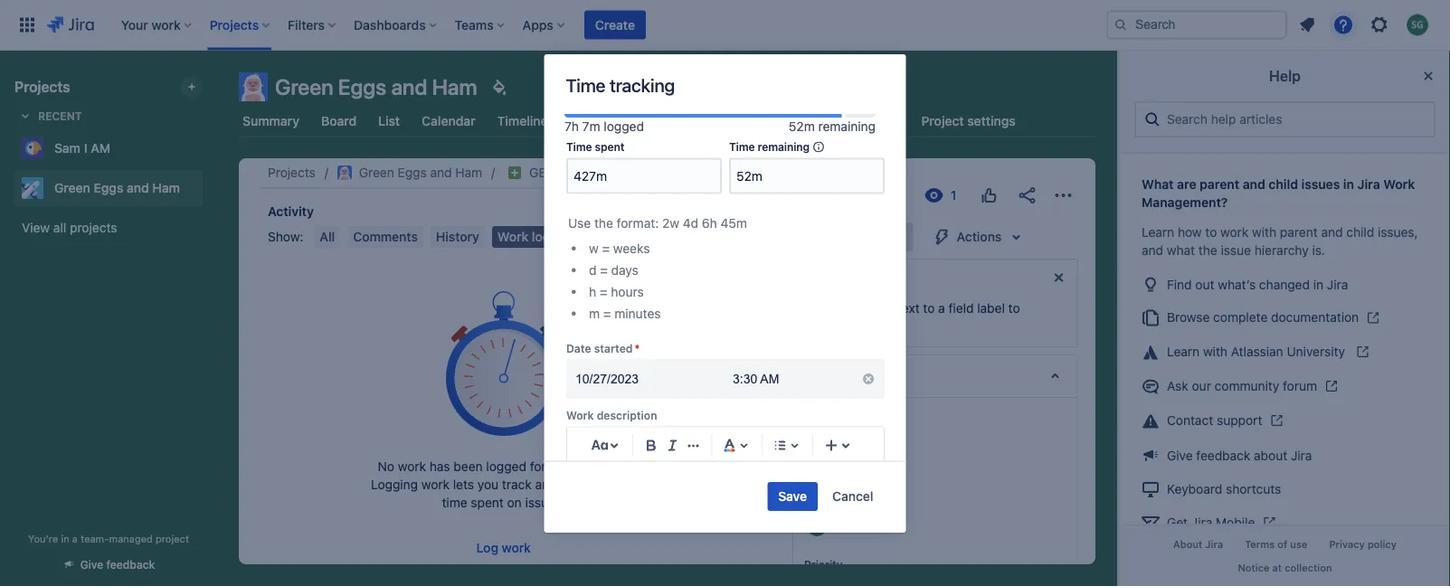 Task type: locate. For each thing, give the bounding box(es) containing it.
am right the 3:30
[[760, 372, 779, 386]]

Search help articles field
[[1162, 103, 1427, 136]]

give down team-
[[80, 559, 103, 572]]

0 vertical spatial in
[[1344, 177, 1355, 192]]

and up is.
[[1322, 225, 1344, 240]]

pinning.
[[835, 319, 881, 334]]

priority
[[804, 558, 843, 571]]

italic ⌘i image
[[661, 435, 683, 456]]

to right label
[[1008, 301, 1020, 316]]

0 vertical spatial child
[[1269, 177, 1299, 192]]

support
[[1217, 413, 1263, 428]]

browse complete documentation
[[1168, 310, 1360, 325]]

1 horizontal spatial with
[[1253, 225, 1277, 240]]

issue
[[1221, 243, 1252, 258], [574, 459, 605, 474]]

eggs
[[338, 74, 387, 100], [398, 165, 427, 180], [94, 181, 123, 195]]

more formatting image
[[683, 435, 704, 456]]

about
[[1174, 539, 1203, 551]]

hide message image
[[1048, 267, 1070, 289]]

time
[[566, 74, 606, 95], [566, 141, 592, 153], [729, 141, 755, 153]]

time for time remaining
[[729, 141, 755, 153]]

1 vertical spatial the
[[1199, 243, 1218, 258]]

0 horizontal spatial projects
[[14, 78, 70, 95]]

project
[[922, 114, 964, 129]]

jira down get jira mobile
[[1206, 539, 1224, 551]]

the
[[594, 215, 613, 230], [1199, 243, 1218, 258], [618, 477, 637, 492]]

a left team-
[[72, 533, 78, 545]]

what
[[1142, 177, 1174, 192]]

w
[[589, 241, 598, 256]]

0 horizontal spatial on
[[507, 496, 522, 510]]

give down contact
[[1168, 448, 1193, 463]]

1 vertical spatial remaining
[[758, 141, 810, 153]]

child left issues, on the right top
[[1347, 225, 1375, 240]]

1 horizontal spatial on
[[600, 477, 614, 492]]

hierarchy
[[1255, 243, 1309, 258]]

notice at collection link
[[1228, 556, 1344, 579]]

eggs up board
[[338, 74, 387, 100]]

0 horizontal spatial spent
[[471, 496, 504, 510]]

0 horizontal spatial issue
[[574, 459, 605, 474]]

am
[[91, 141, 110, 156], [760, 372, 779, 386]]

green eggs and ham down calendar link
[[359, 165, 483, 180]]

search image
[[1114, 18, 1129, 32]]

in right you're
[[61, 533, 69, 545]]

projects
[[70, 220, 117, 235]]

feedback for give feedback
[[106, 559, 155, 572]]

1 vertical spatial a
[[72, 533, 78, 545]]

to right the how
[[1206, 225, 1218, 240]]

0 vertical spatial projects
[[14, 78, 70, 95]]

at
[[1273, 562, 1282, 574]]

0 horizontal spatial the
[[594, 215, 613, 230]]

1 vertical spatial issue
[[574, 459, 605, 474]]

on down yet.
[[600, 477, 614, 492]]

0 vertical spatial learn
[[1142, 225, 1175, 240]]

time up forms
[[566, 74, 606, 95]]

you
[[478, 477, 499, 492]]

am right i
[[91, 141, 110, 156]]

oldest first button
[[633, 226, 740, 248]]

and inside no work has been logged for this issue yet. logging work lets you track and report on the time spent on issues.
[[535, 477, 557, 492]]

1 horizontal spatial parent
[[1281, 225, 1318, 240]]

yet.
[[608, 459, 630, 474]]

= right w
[[602, 241, 610, 256]]

0 horizontal spatial work
[[498, 229, 529, 244]]

geh-2
[[530, 165, 569, 180]]

pages link
[[626, 105, 669, 138]]

1 horizontal spatial spent
[[595, 141, 624, 153]]

0 vertical spatial remaining
[[818, 119, 876, 134]]

work right log
[[502, 541, 531, 556]]

managed
[[109, 533, 153, 545]]

1 vertical spatial parent
[[1281, 225, 1318, 240]]

1 horizontal spatial the
[[618, 477, 637, 492]]

the inside time tracking dialog
[[594, 215, 613, 230]]

feedback inside give feedback about jira link
[[1197, 448, 1251, 463]]

work description
[[566, 409, 657, 422]]

0 horizontal spatial am
[[91, 141, 110, 156]]

with up 'our'
[[1204, 344, 1228, 359]]

7h 7m logged
[[564, 119, 644, 134]]

feedback up keyboard shortcuts at bottom
[[1197, 448, 1251, 463]]

3:30 am
[[733, 372, 779, 386]]

2 vertical spatial in
[[61, 533, 69, 545]]

ham up view all projects link
[[152, 181, 180, 195]]

None field
[[568, 160, 720, 192], [731, 160, 883, 192], [568, 160, 720, 192], [731, 160, 883, 192]]

logged up track
[[486, 459, 527, 474]]

with up hierarchy
[[1253, 225, 1277, 240]]

1 vertical spatial logged
[[486, 459, 527, 474]]

has
[[430, 459, 450, 474]]

jira right issues at right top
[[1358, 177, 1381, 192]]

1 horizontal spatial am
[[760, 372, 779, 386]]

0 vertical spatial feedback
[[1197, 448, 1251, 463]]

ham up calendar at the top
[[432, 74, 478, 100]]

10/27/2023
[[575, 372, 639, 386]]

time tracking dialog
[[544, 54, 906, 564]]

work inside what are parent and child issues in jira work management?
[[1384, 177, 1416, 192]]

spent inside no work has been logged for this issue yet. logging work lets you track and report on the time spent on issues.
[[471, 496, 504, 510]]

feedback down managed
[[106, 559, 155, 572]]

learn up what
[[1142, 225, 1175, 240]]

1 vertical spatial learn
[[1168, 344, 1200, 359]]

1 horizontal spatial logged
[[604, 119, 644, 134]]

issues
[[687, 114, 726, 129]]

1 vertical spatial am
[[760, 372, 779, 386]]

are
[[1178, 177, 1197, 192]]

time down "reports" link
[[729, 141, 755, 153]]

this
[[550, 459, 571, 474]]

the down yet.
[[618, 477, 637, 492]]

about
[[1254, 448, 1288, 463]]

oldest first
[[644, 229, 711, 244]]

learn down browse
[[1168, 344, 1200, 359]]

on down track
[[507, 496, 522, 510]]

terms of use link
[[1235, 534, 1319, 556]]

menu bar containing all
[[311, 226, 560, 248]]

1 horizontal spatial give
[[1168, 448, 1193, 463]]

documentation
[[1272, 310, 1360, 325]]

1 vertical spatial give
[[80, 559, 103, 572]]

parent inside learn how to work with parent and child issues, and what the issue hierarchy is.
[[1281, 225, 1318, 240]]

feedback inside give feedback button
[[106, 559, 155, 572]]

1 horizontal spatial work
[[566, 409, 594, 422]]

1 horizontal spatial issue
[[1221, 243, 1252, 258]]

work inside 'button'
[[502, 541, 531, 556]]

logged inside no work has been logged for this issue yet. logging work lets you track and report on the time spent on issues.
[[486, 459, 527, 474]]

green right green eggs and ham 'image'
[[359, 165, 394, 180]]

clear image
[[861, 372, 876, 386]]

parent inside what are parent and child issues in jira work management?
[[1200, 177, 1240, 192]]

issue up report
[[574, 459, 605, 474]]

give inside button
[[80, 559, 103, 572]]

a inside the "next to a field label to start pinning."
[[938, 301, 945, 316]]

1 vertical spatial with
[[1204, 344, 1228, 359]]

2 vertical spatial work
[[566, 409, 594, 422]]

text styles image
[[589, 435, 610, 456]]

unassigned
[[837, 434, 906, 449]]

jira image
[[47, 14, 94, 36], [47, 14, 94, 36]]

eggs down list link
[[398, 165, 427, 180]]

give feedback image
[[882, 185, 903, 206]]

0 vertical spatial work
[[1384, 177, 1416, 192]]

=
[[602, 241, 610, 256], [600, 262, 608, 277], [599, 284, 607, 299], [603, 306, 611, 321]]

projects up activity
[[268, 165, 316, 180]]

contact support link
[[1135, 404, 1436, 438]]

issues.
[[525, 496, 566, 510]]

feedback for give feedback about jira
[[1197, 448, 1251, 463]]

1 horizontal spatial child
[[1347, 225, 1375, 240]]

2 horizontal spatial work
[[1384, 177, 1416, 192]]

child left issues at right top
[[1269, 177, 1299, 192]]

0 vertical spatial give
[[1168, 448, 1193, 463]]

work
[[1384, 177, 1416, 192], [498, 229, 529, 244], [566, 409, 594, 422]]

jira inside button
[[1206, 539, 1224, 551]]

to left me
[[847, 461, 858, 476]]

reports link
[[744, 105, 798, 138]]

assign to me button
[[804, 460, 1059, 478]]

Search field
[[1107, 10, 1288, 39]]

spent down you
[[471, 496, 504, 510]]

give for give feedback
[[80, 559, 103, 572]]

remaining right 52m
[[818, 119, 876, 134]]

0 horizontal spatial logged
[[486, 459, 527, 474]]

policy
[[1368, 539, 1397, 551]]

green eggs and ham up view all projects link
[[54, 181, 180, 195]]

spent down 7h 7m logged
[[595, 141, 624, 153]]

remaining down 52m
[[758, 141, 810, 153]]

the down the how
[[1199, 243, 1218, 258]]

jira up documentation
[[1328, 277, 1349, 292]]

1 horizontal spatial projects
[[268, 165, 316, 180]]

community
[[1215, 379, 1280, 394]]

work log
[[498, 229, 551, 244]]

lists image
[[769, 435, 791, 456]]

history
[[436, 229, 480, 244]]

help
[[1270, 67, 1301, 85]]

assign to me
[[804, 461, 880, 476]]

projects link
[[268, 162, 316, 184]]

atlassian
[[1232, 344, 1284, 359]]

logging
[[371, 477, 418, 492]]

tab list
[[228, 105, 1107, 138]]

next to a field label to start pinning.
[[804, 301, 1020, 334]]

time down 7h
[[566, 141, 592, 153]]

learn inside learn how to work with parent and child issues, and what the issue hierarchy is.
[[1142, 225, 1175, 240]]

1 vertical spatial spent
[[471, 496, 504, 510]]

parent right are
[[1200, 177, 1240, 192]]

days
[[611, 262, 638, 277]]

on
[[600, 477, 614, 492], [507, 496, 522, 510]]

learn with atlassian university
[[1168, 344, 1349, 359]]

issue inside no work has been logged for this issue yet. logging work lets you track and report on the time spent on issues.
[[574, 459, 605, 474]]

0 horizontal spatial child
[[1269, 177, 1299, 192]]

0 vertical spatial parent
[[1200, 177, 1240, 192]]

in right issues at right top
[[1344, 177, 1355, 192]]

0 horizontal spatial green
[[54, 181, 90, 195]]

green eggs and ham link down list link
[[337, 162, 483, 184]]

and up list
[[391, 74, 428, 100]]

projects
[[14, 78, 70, 95], [268, 165, 316, 180]]

project
[[156, 533, 189, 545]]

1 horizontal spatial feedback
[[1197, 448, 1251, 463]]

1 horizontal spatial eggs
[[338, 74, 387, 100]]

ham down calendar link
[[456, 165, 483, 180]]

1 horizontal spatial green
[[275, 74, 333, 100]]

0 horizontal spatial in
[[61, 533, 69, 545]]

= right h
[[599, 284, 607, 299]]

a left field on the bottom of the page
[[938, 301, 945, 316]]

in
[[1344, 177, 1355, 192], [1314, 277, 1324, 292], [61, 533, 69, 545]]

started
[[594, 342, 633, 355]]

learn with atlassian university link
[[1135, 335, 1436, 369]]

label
[[977, 301, 1005, 316]]

menu bar
[[311, 226, 560, 248]]

and up issues.
[[535, 477, 557, 492]]

what's
[[1218, 277, 1256, 292]]

log work
[[477, 541, 531, 556]]

1 vertical spatial projects
[[268, 165, 316, 180]]

parent up hierarchy
[[1281, 225, 1318, 240]]

the right use
[[594, 215, 613, 230]]

1 vertical spatial feedback
[[106, 559, 155, 572]]

6h
[[702, 215, 717, 230]]

0 horizontal spatial remaining
[[758, 141, 810, 153]]

0 horizontal spatial give
[[80, 559, 103, 572]]

show:
[[268, 229, 304, 244]]

2 horizontal spatial in
[[1344, 177, 1355, 192]]

1 horizontal spatial remaining
[[818, 119, 876, 134]]

forms link
[[566, 105, 611, 138]]

projects up collapse recent projects image
[[14, 78, 70, 95]]

with inside learn how to work with parent and child issues, and what the issue hierarchy is.
[[1253, 225, 1277, 240]]

work up issues, on the right top
[[1384, 177, 1416, 192]]

green up summary
[[275, 74, 333, 100]]

jira up about jira
[[1192, 515, 1213, 530]]

d
[[589, 262, 596, 277]]

2 horizontal spatial eggs
[[398, 165, 427, 180]]

1 vertical spatial work
[[498, 229, 529, 244]]

work right the how
[[1221, 225, 1249, 240]]

0 vertical spatial logged
[[604, 119, 644, 134]]

all
[[53, 220, 66, 235]]

0 horizontal spatial feedback
[[106, 559, 155, 572]]

field
[[949, 301, 974, 316]]

with
[[1253, 225, 1277, 240], [1204, 344, 1228, 359]]

tab list containing summary
[[228, 105, 1107, 138]]

work inside time tracking dialog
[[566, 409, 594, 422]]

0 vertical spatial spent
[[595, 141, 624, 153]]

work up text styles image
[[566, 409, 594, 422]]

work inside learn how to work with parent and child issues, and what the issue hierarchy is.
[[1221, 225, 1249, 240]]

eggs down sam i am link at the top
[[94, 181, 123, 195]]

and up learn how to work with parent and child issues, and what the issue hierarchy is.
[[1243, 177, 1266, 192]]

1 horizontal spatial a
[[938, 301, 945, 316]]

2 vertical spatial the
[[618, 477, 637, 492]]

green up view all projects at the top of the page
[[54, 181, 90, 195]]

0 vertical spatial issue
[[1221, 243, 1252, 258]]

green eggs and ham link down sam i am link at the top
[[14, 170, 195, 206]]

give feedback about jira link
[[1135, 438, 1436, 472]]

work left log at the left of page
[[498, 229, 529, 244]]

work inside work log button
[[498, 229, 529, 244]]

board link
[[318, 105, 360, 138]]

1 vertical spatial child
[[1347, 225, 1375, 240]]

cancel
[[833, 489, 874, 504]]

date started *
[[566, 342, 640, 355]]

logged right the 7m
[[604, 119, 644, 134]]

1 horizontal spatial in
[[1314, 277, 1324, 292]]

0 horizontal spatial a
[[72, 533, 78, 545]]

create
[[595, 17, 635, 32]]

learn
[[1142, 225, 1175, 240], [1168, 344, 1200, 359]]

in up documentation
[[1314, 277, 1324, 292]]

ham for the right green eggs and ham 'link'
[[456, 165, 483, 180]]

privacy policy link
[[1319, 534, 1408, 556]]

terms
[[1246, 539, 1275, 551]]

forum
[[1283, 379, 1318, 394]]

oldest
[[644, 229, 684, 244]]

0 vertical spatial a
[[938, 301, 945, 316]]

2 horizontal spatial the
[[1199, 243, 1218, 258]]

issue up what's
[[1221, 243, 1252, 258]]

0 vertical spatial with
[[1253, 225, 1277, 240]]

0 vertical spatial the
[[594, 215, 613, 230]]

= right m at the left bottom
[[603, 306, 611, 321]]

0 horizontal spatial parent
[[1200, 177, 1240, 192]]



Task type: describe. For each thing, give the bounding box(es) containing it.
team-
[[81, 533, 109, 545]]

history button
[[431, 226, 485, 248]]

view
[[22, 220, 50, 235]]

ham for green eggs and ham 'link' to the left
[[152, 181, 180, 195]]

minutes
[[614, 306, 661, 321]]

next
[[895, 301, 920, 316]]

newest first image
[[715, 230, 729, 244]]

jira inside what are parent and child issues in jira work management?
[[1358, 177, 1381, 192]]

issues,
[[1378, 225, 1419, 240]]

privacy policy
[[1330, 539, 1397, 551]]

first
[[687, 229, 711, 244]]

0 horizontal spatial green eggs and ham link
[[14, 170, 195, 206]]

settings
[[968, 114, 1016, 129]]

you're
[[28, 533, 58, 545]]

0 vertical spatial on
[[600, 477, 614, 492]]

forms
[[570, 114, 607, 129]]

save button
[[768, 482, 818, 511]]

close image
[[1418, 65, 1440, 87]]

get
[[1168, 515, 1188, 530]]

a for field
[[938, 301, 945, 316]]

out
[[1196, 277, 1215, 292]]

45m
[[720, 215, 747, 230]]

changed
[[1260, 277, 1310, 292]]

a for team-
[[72, 533, 78, 545]]

view all projects
[[22, 220, 117, 235]]

calendar
[[422, 114, 476, 129]]

i
[[84, 141, 87, 156]]

green eggs and ham for green eggs and ham 'link' to the left
[[54, 181, 180, 195]]

remaining for time remaining
[[758, 141, 810, 153]]

assign
[[804, 461, 843, 476]]

find out what's changed in jira link
[[1135, 267, 1436, 301]]

remaining for 52m remaining
[[818, 119, 876, 134]]

log
[[477, 541, 499, 556]]

w = weeks d = days h = hours m = minutes
[[589, 241, 661, 321]]

0 horizontal spatial with
[[1204, 344, 1228, 359]]

me
[[862, 461, 880, 476]]

time for time tracking
[[566, 74, 606, 95]]

in inside what are parent and child issues in jira work management?
[[1344, 177, 1355, 192]]

give feedback about jira
[[1168, 448, 1313, 463]]

work up logging
[[398, 459, 426, 474]]

what are parent and child issues in jira work management?
[[1142, 177, 1416, 210]]

work for work description
[[566, 409, 594, 422]]

h
[[589, 284, 596, 299]]

project settings link
[[918, 105, 1020, 138]]

browse
[[1168, 310, 1210, 325]]

sam i am link
[[14, 130, 195, 167]]

and down calendar link
[[430, 165, 452, 180]]

issues link
[[684, 105, 729, 138]]

create banner
[[0, 0, 1451, 51]]

give feedback
[[80, 559, 155, 572]]

track
[[502, 477, 532, 492]]

and up view all projects link
[[127, 181, 149, 195]]

recent
[[38, 110, 82, 122]]

time for time spent
[[566, 141, 592, 153]]

am inside time tracking dialog
[[760, 372, 779, 386]]

logged inside time tracking dialog
[[604, 119, 644, 134]]

and left what
[[1142, 243, 1164, 258]]

the inside no work has been logged for this issue yet. logging work lets you track and report on the time spent on issues.
[[618, 477, 637, 492]]

1 vertical spatial on
[[507, 496, 522, 510]]

0 horizontal spatial eggs
[[94, 181, 123, 195]]

work log button
[[492, 226, 556, 248]]

to inside learn how to work with parent and child issues, and what the issue hierarchy is.
[[1206, 225, 1218, 240]]

reporter
[[804, 497, 850, 510]]

date
[[566, 342, 591, 355]]

2 horizontal spatial green
[[359, 165, 394, 180]]

green eggs and ham up list
[[275, 74, 478, 100]]

the inside learn how to work with parent and child issues, and what the issue hierarchy is.
[[1199, 243, 1218, 258]]

report
[[561, 477, 596, 492]]

time tracking
[[566, 74, 675, 95]]

learn for learn with atlassian university
[[1168, 344, 1200, 359]]

project settings
[[922, 114, 1016, 129]]

our
[[1192, 379, 1212, 394]]

save
[[779, 489, 807, 504]]

*
[[634, 342, 640, 355]]

collapse recent projects image
[[14, 105, 36, 127]]

give for give feedback about jira
[[1168, 448, 1193, 463]]

keyboard
[[1168, 482, 1223, 497]]

contact support
[[1168, 413, 1263, 428]]

notice
[[1238, 562, 1270, 574]]

view all projects link
[[14, 212, 203, 244]]

all
[[320, 229, 335, 244]]

give feedback button
[[51, 550, 166, 580]]

learn how to work with parent and child issues, and what the issue hierarchy is.
[[1142, 225, 1419, 258]]

spent inside time tracking dialog
[[595, 141, 624, 153]]

no
[[378, 459, 395, 474]]

and inside what are parent and child issues in jira work management?
[[1243, 177, 1266, 192]]

to inside button
[[847, 461, 858, 476]]

of
[[1278, 539, 1288, 551]]

sam i am
[[54, 141, 110, 156]]

complete
[[1214, 310, 1268, 325]]

learn for learn how to work with parent and child issues, and what the issue hierarchy is.
[[1142, 225, 1175, 240]]

comments
[[353, 229, 418, 244]]

issue inside learn how to work with parent and child issues, and what the issue hierarchy is.
[[1221, 243, 1252, 258]]

bold ⌘b image
[[640, 435, 662, 456]]

cancel button
[[822, 482, 885, 511]]

hours
[[611, 284, 644, 299]]

green eggs and ham for the right green eggs and ham 'link'
[[359, 165, 483, 180]]

get jira mobile
[[1168, 515, 1256, 530]]

issues
[[1302, 177, 1341, 192]]

1 vertical spatial in
[[1314, 277, 1324, 292]]

green eggs and ham image
[[337, 166, 352, 180]]

work for work log
[[498, 229, 529, 244]]

to right next
[[923, 301, 935, 316]]

calendar link
[[418, 105, 479, 138]]

browse complete documentation link
[[1135, 301, 1436, 335]]

primary element
[[11, 0, 1107, 50]]

summary
[[243, 114, 300, 129]]

child inside learn how to work with parent and child issues, and what the issue hierarchy is.
[[1347, 225, 1375, 240]]

no work has been logged for this issue yet. logging work lets you track and report on the time spent on issues.
[[371, 459, 637, 510]]

2w
[[662, 215, 679, 230]]

work down has
[[422, 477, 450, 492]]

0 vertical spatial am
[[91, 141, 110, 156]]

how
[[1178, 225, 1202, 240]]

start
[[804, 319, 831, 334]]

= right d
[[600, 262, 608, 277]]

time
[[442, 496, 468, 510]]

contact
[[1168, 413, 1214, 428]]

list
[[378, 114, 400, 129]]

jira right about
[[1291, 448, 1313, 463]]

1 horizontal spatial green eggs and ham link
[[337, 162, 483, 184]]

format:
[[616, 215, 659, 230]]

child inside what are parent and child issues in jira work management?
[[1269, 177, 1299, 192]]



Task type: vqa. For each thing, say whether or not it's contained in the screenshot.
What Are Parent And Child Issues In Jira Work Management?
yes



